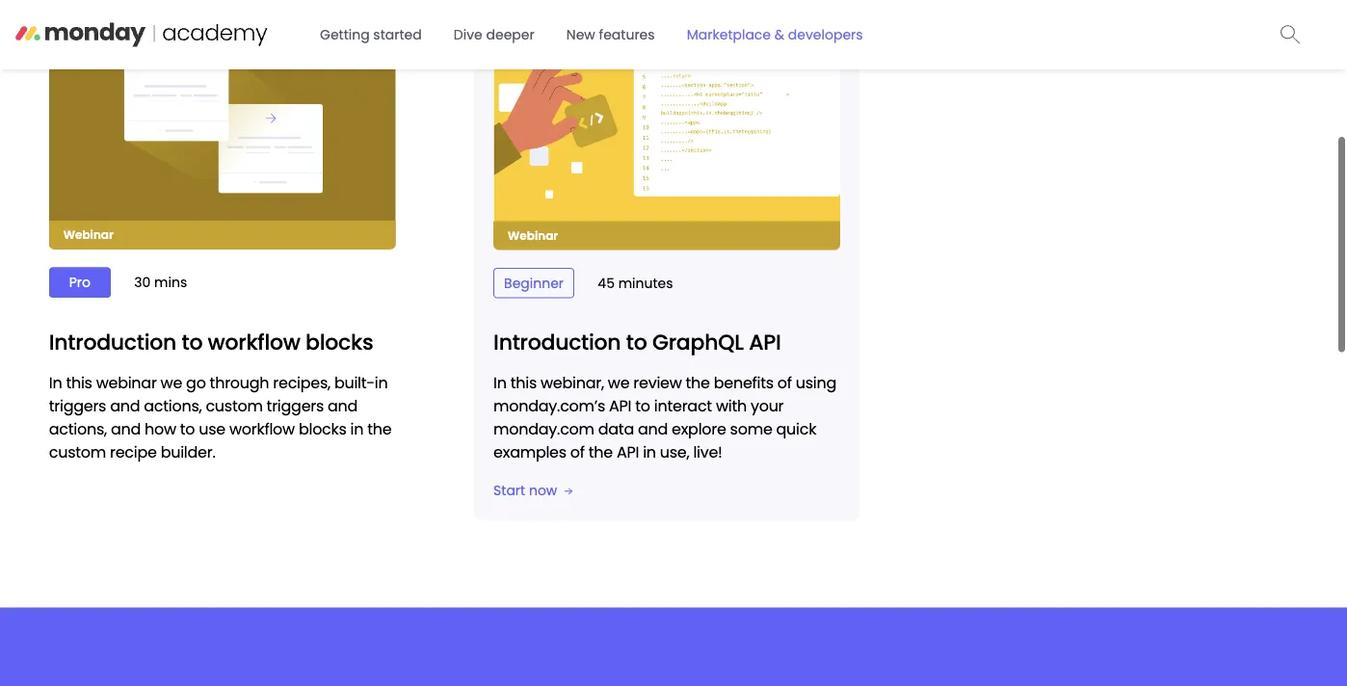 Task type: describe. For each thing, give the bounding box(es) containing it.
icon image
[[564, 488, 573, 495]]

0 vertical spatial actions,
[[144, 395, 202, 416]]

in inside in this webinar, we review the benefits of using monday.com's api to interact with your monday.com data and explore some quick examples of the api in use, live!
[[643, 441, 656, 463]]

started
[[373, 25, 422, 44]]

interact
[[654, 395, 712, 417]]

developers
[[788, 25, 863, 44]]

monday.com
[[493, 418, 594, 440]]

1 horizontal spatial in
[[375, 372, 388, 393]]

data
[[598, 418, 634, 440]]

deeper
[[486, 25, 535, 44]]

explore
[[672, 418, 726, 440]]

45
[[598, 274, 615, 293]]

to inside 'in this webinar we go through recipes, built-in triggers and actions, custom triggers and actions, and how to use workflow blocks in the custom recipe builder.'
[[180, 418, 195, 440]]

introduction to graphql api
[[493, 328, 781, 357]]

&
[[775, 25, 785, 44]]

getting
[[320, 25, 370, 44]]

review
[[633, 372, 682, 394]]

go
[[186, 372, 206, 393]]

2 triggers from the left
[[267, 395, 324, 416]]

this for introduction to workflow blocks
[[66, 372, 92, 393]]

webinar,
[[541, 372, 604, 394]]

blocks inside 'in this webinar we go through recipes, built-in triggers and actions, custom triggers and actions, and how to use workflow blocks in the custom recipe builder.'
[[299, 418, 347, 440]]

to inside in this webinar, we review the benefits of using monday.com's api to interact with your monday.com data and explore some quick examples of the api in use, live!
[[635, 395, 650, 417]]

start now
[[493, 481, 557, 500]]

with
[[716, 395, 747, 417]]

marketplace & developers
[[687, 25, 863, 44]]

in this webinar we go through recipes, built-in triggers and actions, custom triggers and actions, and how to use workflow blocks in the custom recipe builder.
[[49, 372, 392, 463]]

start now link
[[493, 481, 573, 500]]

introduction for introduction to workflow blocks
[[49, 327, 176, 357]]

we for graphql
[[608, 372, 630, 394]]

examples
[[493, 441, 566, 463]]

webinar for introduction to graphql api
[[508, 228, 558, 243]]

the for introduction to workflow blocks
[[367, 418, 392, 440]]

getting started link
[[308, 17, 433, 52]]

minutes
[[618, 274, 673, 293]]

0 vertical spatial custom
[[206, 395, 263, 416]]

dive
[[454, 25, 483, 44]]

0 horizontal spatial custom
[[49, 441, 106, 463]]

graphql
[[652, 328, 744, 357]]

dive deeper link
[[442, 17, 546, 52]]

1 triggers from the left
[[49, 395, 106, 416]]

live!
[[693, 441, 722, 463]]

to up go
[[182, 327, 203, 357]]

in this webinar, we review the benefits of using monday.com's api to interact with your monday.com data and explore some quick examples of the api in use, live!
[[493, 372, 837, 463]]

recipes,
[[273, 372, 330, 393]]

mins
[[154, 273, 187, 292]]

using
[[796, 372, 837, 394]]

1 horizontal spatial of
[[778, 372, 792, 394]]

new features link
[[555, 17, 666, 52]]

builder.
[[161, 441, 215, 463]]

in for introduction to workflow blocks
[[49, 372, 62, 393]]

through
[[210, 372, 269, 393]]

1 vertical spatial api
[[609, 395, 631, 417]]

built-
[[334, 372, 375, 393]]



Task type: vqa. For each thing, say whether or not it's contained in the screenshot.
rightmost Introduction
yes



Task type: locate. For each thing, give the bounding box(es) containing it.
this left webinar at the left of the page
[[66, 372, 92, 393]]

triggers
[[49, 395, 106, 416], [267, 395, 324, 416]]

0 vertical spatial the
[[686, 372, 710, 394]]

1 horizontal spatial the
[[589, 441, 613, 463]]

triggers down the recipes,
[[267, 395, 324, 416]]

0 vertical spatial workflow
[[208, 327, 300, 357]]

in up monday.com's
[[493, 372, 507, 394]]

1 vertical spatial the
[[367, 418, 392, 440]]

webinar up beginner in the top of the page
[[508, 228, 558, 243]]

the inside 'in this webinar we go through recipes, built-in triggers and actions, custom triggers and actions, and how to use workflow blocks in the custom recipe builder.'
[[367, 418, 392, 440]]

webinar
[[63, 227, 114, 243], [508, 228, 558, 243]]

1 vertical spatial of
[[570, 441, 585, 463]]

recipe
[[110, 441, 157, 463]]

0 horizontal spatial actions,
[[49, 418, 107, 440]]

getting started
[[320, 25, 422, 44]]

we for workflow
[[161, 372, 182, 393]]

blocks down the recipes,
[[299, 418, 347, 440]]

the
[[686, 372, 710, 394], [367, 418, 392, 440], [589, 441, 613, 463]]

api
[[749, 328, 781, 357], [609, 395, 631, 417], [617, 441, 639, 463]]

0 horizontal spatial this
[[66, 372, 92, 393]]

2 vertical spatial the
[[589, 441, 613, 463]]

1 vertical spatial workflow
[[229, 418, 295, 440]]

webinar
[[96, 372, 157, 393]]

webinar up pro
[[63, 227, 114, 243]]

introduction to workflow blocks
[[49, 327, 373, 357]]

1 horizontal spatial introduction
[[493, 328, 621, 357]]

and down webinar at the left of the page
[[110, 395, 140, 416]]

this inside 'in this webinar we go through recipes, built-in triggers and actions, custom triggers and actions, and how to use workflow blocks in the custom recipe builder.'
[[66, 372, 92, 393]]

benefits
[[714, 372, 774, 394]]

webinar for introduction to workflow blocks
[[63, 227, 114, 243]]

new features
[[566, 25, 655, 44]]

1 horizontal spatial custom
[[206, 395, 263, 416]]

0 horizontal spatial in
[[49, 372, 62, 393]]

monday.com's
[[493, 395, 605, 417]]

custom down through on the left bottom of the page
[[206, 395, 263, 416]]

1 horizontal spatial in
[[493, 372, 507, 394]]

features
[[599, 25, 655, 44]]

custom
[[206, 395, 263, 416], [49, 441, 106, 463]]

2 vertical spatial in
[[643, 441, 656, 463]]

45 minutes
[[598, 274, 673, 293]]

1 horizontal spatial triggers
[[267, 395, 324, 416]]

and down built-
[[328, 395, 358, 416]]

workflow
[[208, 327, 300, 357], [229, 418, 295, 440]]

we
[[161, 372, 182, 393], [608, 372, 630, 394]]

in right the recipes,
[[375, 372, 388, 393]]

2 vertical spatial api
[[617, 441, 639, 463]]

1 vertical spatial in
[[350, 418, 364, 440]]

30
[[134, 273, 151, 292]]

api up data
[[609, 395, 631, 417]]

30 mins
[[134, 273, 187, 292]]

new
[[566, 25, 595, 44]]

custom left recipe at the left bottom of the page
[[49, 441, 106, 463]]

0 vertical spatial in
[[375, 372, 388, 393]]

0 horizontal spatial we
[[161, 372, 182, 393]]

in inside 'in this webinar we go through recipes, built-in triggers and actions, custom triggers and actions, and how to use workflow blocks in the custom recipe builder.'
[[49, 372, 62, 393]]

we inside in this webinar, we review the benefits of using monday.com's api to interact with your monday.com data and explore some quick examples of the api in use, live!
[[608, 372, 630, 394]]

introduction up webinar,
[[493, 328, 621, 357]]

this inside in this webinar, we review the benefits of using monday.com's api to interact with your monday.com data and explore some quick examples of the api in use, live!
[[510, 372, 537, 394]]

actions, down webinar at the left of the page
[[49, 418, 107, 440]]

0 horizontal spatial the
[[367, 418, 392, 440]]

actions,
[[144, 395, 202, 416], [49, 418, 107, 440]]

0 horizontal spatial triggers
[[49, 395, 106, 416]]

search logo image
[[1281, 24, 1301, 44]]

marketplace
[[687, 25, 771, 44]]

1 horizontal spatial actions,
[[144, 395, 202, 416]]

2 horizontal spatial the
[[686, 372, 710, 394]]

in left webinar at the left of the page
[[49, 372, 62, 393]]

api down data
[[617, 441, 639, 463]]

1 horizontal spatial webinar
[[508, 228, 558, 243]]

your
[[751, 395, 784, 417]]

workflow inside 'in this webinar we go through recipes, built-in triggers and actions, custom triggers and actions, and how to use workflow blocks in the custom recipe builder.'
[[229, 418, 295, 440]]

to up builder.
[[180, 418, 195, 440]]

1 vertical spatial custom
[[49, 441, 106, 463]]

0 vertical spatial of
[[778, 372, 792, 394]]

actions, up how
[[144, 395, 202, 416]]

1 vertical spatial actions,
[[49, 418, 107, 440]]

how
[[144, 418, 176, 440]]

now
[[529, 481, 557, 500]]

api up benefits
[[749, 328, 781, 357]]

in
[[49, 372, 62, 393], [493, 372, 507, 394]]

we inside 'in this webinar we go through recipes, built-in triggers and actions, custom triggers and actions, and how to use workflow blocks in the custom recipe builder.'
[[161, 372, 182, 393]]

this
[[66, 372, 92, 393], [510, 372, 537, 394]]

triggers down webinar at the left of the page
[[49, 395, 106, 416]]

the down built-
[[367, 418, 392, 440]]

in down built-
[[350, 418, 364, 440]]

0 horizontal spatial in
[[350, 418, 364, 440]]

and up recipe at the left bottom of the page
[[111, 418, 141, 440]]

start
[[493, 481, 525, 500]]

in left use,
[[643, 441, 656, 463]]

introduction
[[49, 327, 176, 357], [493, 328, 621, 357]]

this for introduction to graphql api
[[510, 372, 537, 394]]

to up review on the bottom of page
[[626, 328, 647, 357]]

marketplace & developers link
[[675, 17, 875, 52]]

1 vertical spatial blocks
[[299, 418, 347, 440]]

and inside in this webinar, we review the benefits of using monday.com's api to interact with your monday.com data and explore some quick examples of the api in use, live!
[[638, 418, 668, 440]]

in inside in this webinar, we review the benefits of using monday.com's api to interact with your monday.com data and explore some quick examples of the api in use, live!
[[493, 372, 507, 394]]

0 horizontal spatial of
[[570, 441, 585, 463]]

of up the your
[[778, 372, 792, 394]]

of up "icon"
[[570, 441, 585, 463]]

blocks
[[306, 327, 373, 357], [299, 418, 347, 440]]

the up interact
[[686, 372, 710, 394]]

and
[[110, 395, 140, 416], [328, 395, 358, 416], [111, 418, 141, 440], [638, 418, 668, 440]]

workflow right use
[[229, 418, 295, 440]]

introduction for introduction to graphql api
[[493, 328, 621, 357]]

quick
[[776, 418, 816, 440]]

use
[[199, 418, 225, 440]]

1 horizontal spatial we
[[608, 372, 630, 394]]

to
[[182, 327, 203, 357], [626, 328, 647, 357], [635, 395, 650, 417], [180, 418, 195, 440]]

and up use,
[[638, 418, 668, 440]]

workflow up through on the left bottom of the page
[[208, 327, 300, 357]]

some
[[730, 418, 772, 440]]

0 vertical spatial api
[[749, 328, 781, 357]]

academy logo image
[[14, 15, 286, 48]]

1 horizontal spatial this
[[510, 372, 537, 394]]

0 horizontal spatial introduction
[[49, 327, 176, 357]]

we left go
[[161, 372, 182, 393]]

in
[[375, 372, 388, 393], [350, 418, 364, 440], [643, 441, 656, 463]]

0 vertical spatial blocks
[[306, 327, 373, 357]]

introduction up webinar at the left of the page
[[49, 327, 176, 357]]

the down data
[[589, 441, 613, 463]]

we left review on the bottom of page
[[608, 372, 630, 394]]

0 horizontal spatial webinar
[[63, 227, 114, 243]]

use,
[[660, 441, 689, 463]]

to down review on the bottom of page
[[635, 395, 650, 417]]

blocks up built-
[[306, 327, 373, 357]]

the for introduction to graphql api
[[589, 441, 613, 463]]

2 horizontal spatial in
[[643, 441, 656, 463]]

dive deeper
[[454, 25, 535, 44]]

this up monday.com's
[[510, 372, 537, 394]]

pro
[[69, 273, 91, 292]]

beginner
[[504, 274, 564, 293]]

of
[[778, 372, 792, 394], [570, 441, 585, 463]]

in for introduction to graphql api
[[493, 372, 507, 394]]



